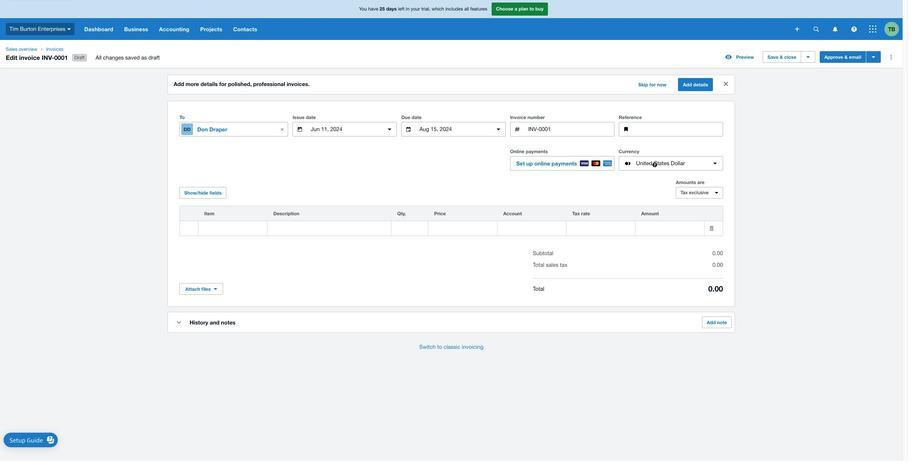 Task type: describe. For each thing, give the bounding box(es) containing it.
visa image
[[580, 161, 589, 167]]

2 svg image from the left
[[852, 26, 857, 32]]

1 svg image from the left
[[833, 26, 838, 32]]

close image
[[275, 122, 289, 137]]

american express image
[[603, 161, 612, 167]]

more date options image
[[491, 122, 506, 137]]

invoice line item list element
[[180, 206, 723, 236]]



Task type: vqa. For each thing, say whether or not it's contained in the screenshot.
reliable
no



Task type: locate. For each thing, give the bounding box(es) containing it.
banner
[[0, 0, 903, 40]]

mastercard image
[[592, 161, 601, 167]]

more invoice options image
[[884, 50, 899, 64]]

tooltip anchor image
[[652, 162, 658, 168]]

more date options image
[[383, 122, 397, 137]]

svg image
[[869, 25, 877, 33], [814, 26, 819, 32], [795, 27, 800, 31], [67, 28, 71, 30]]

None text field
[[310, 123, 380, 136], [419, 123, 488, 136], [636, 123, 723, 136], [310, 123, 380, 136], [419, 123, 488, 136], [636, 123, 723, 136]]

invoice number element
[[510, 122, 615, 137]]

1 horizontal spatial svg image
[[852, 26, 857, 32]]

0 horizontal spatial svg image
[[833, 26, 838, 32]]

None field
[[199, 222, 267, 236], [392, 222, 428, 236], [429, 222, 497, 236], [636, 222, 704, 236], [199, 222, 267, 236], [392, 222, 428, 236], [429, 222, 497, 236], [636, 222, 704, 236]]

toggle image
[[177, 322, 181, 324]]

None text field
[[528, 123, 614, 136], [268, 222, 391, 236], [528, 123, 614, 136], [268, 222, 391, 236]]

svg image
[[833, 26, 838, 32], [852, 26, 857, 32]]



